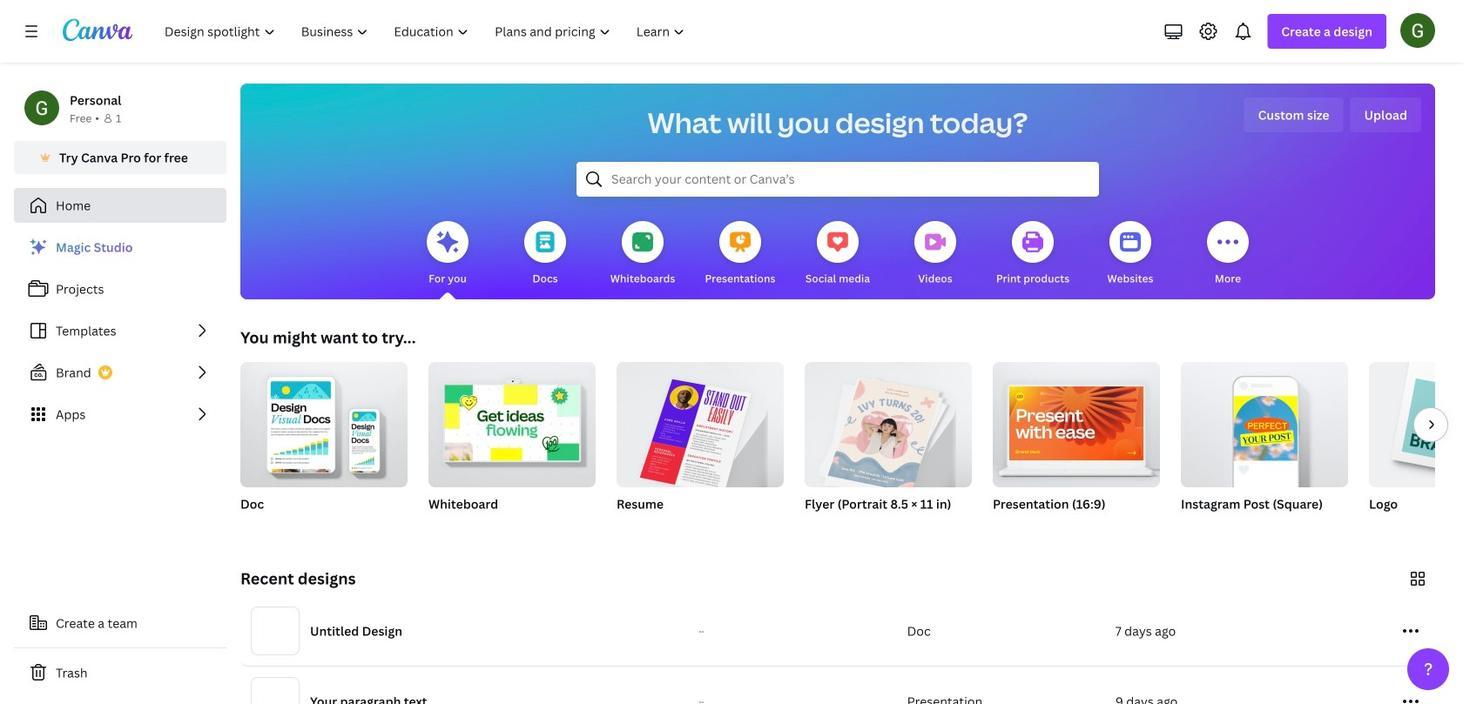 Task type: locate. For each thing, give the bounding box(es) containing it.
group
[[617, 356, 784, 535], [617, 356, 784, 495], [805, 356, 972, 535], [805, 356, 972, 494], [993, 356, 1161, 535], [993, 356, 1161, 488], [1182, 356, 1349, 535], [1182, 356, 1349, 488], [240, 362, 408, 535], [240, 362, 408, 488], [429, 362, 596, 535], [1370, 362, 1464, 535], [1370, 362, 1464, 488]]

Search search field
[[612, 163, 1065, 196]]

None search field
[[577, 162, 1100, 197]]

list
[[14, 230, 227, 432]]



Task type: describe. For each thing, give the bounding box(es) containing it.
gary orlando image
[[1401, 13, 1436, 48]]

top level navigation element
[[153, 14, 700, 49]]



Task type: vqa. For each thing, say whether or not it's contained in the screenshot.
rightmost free
no



